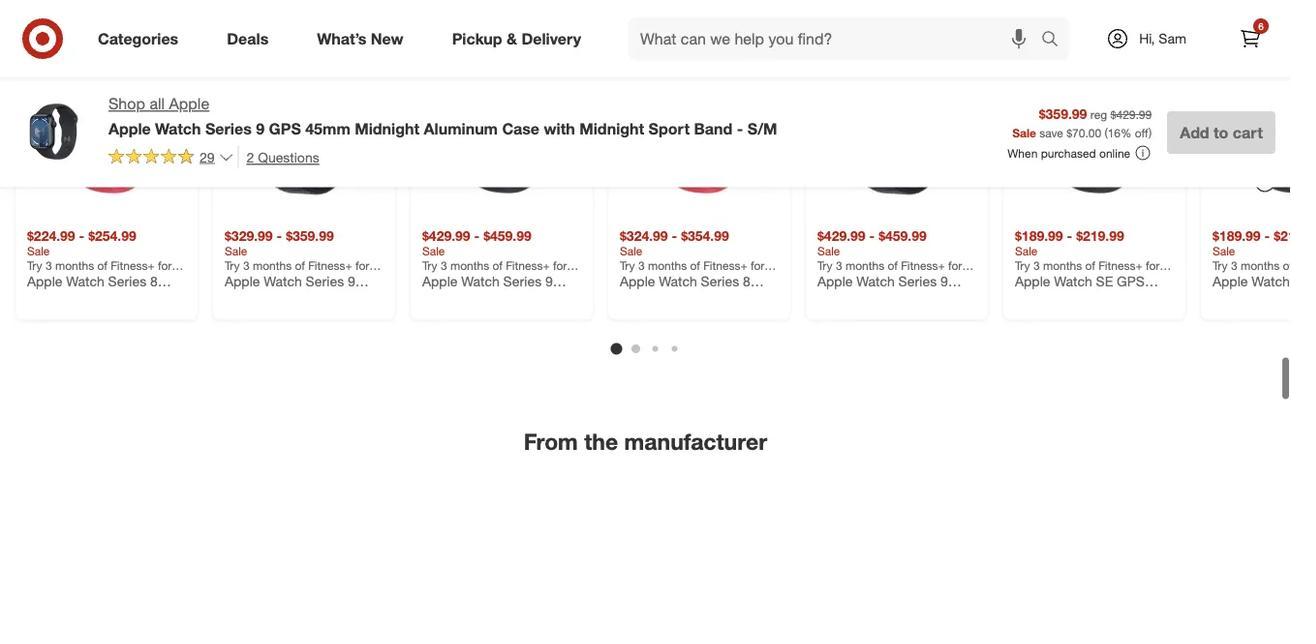 Task type: locate. For each thing, give the bounding box(es) containing it.
-
[[737, 119, 743, 138], [79, 228, 85, 245], [277, 228, 282, 245], [474, 228, 480, 245], [672, 228, 677, 245], [870, 228, 875, 245], [1067, 228, 1073, 245], [1265, 228, 1270, 245]]

- inside $189.99 - $21 sale
[[1265, 228, 1270, 245]]

$254.99
[[88, 228, 136, 245]]

- inside $189.99 - $219.99 sale
[[1067, 228, 1073, 245]]

from the manufacturer
[[524, 429, 767, 456]]

apple watch se gps aluminum case with sport band (2022, 2nd generation) image
[[1213, 57, 1291, 216]]

apple down shop
[[109, 119, 151, 138]]

1 horizontal spatial $359.99
[[1039, 105, 1087, 122]]

- for the apple watch se gps (2023, 2nd generation) aluminum case with sport band image
[[1067, 228, 1073, 245]]

$429.99 for apple watch series 9 gps + cellular aluminum case with sport loop image
[[818, 228, 866, 245]]

sale inside $329.99 - $359.99 sale
[[225, 245, 248, 259]]

sale inside $189.99 - $219.99 sale
[[1015, 245, 1038, 259]]

sale for the apple watch se gps (2023, 2nd generation) aluminum case with sport band image
[[1015, 245, 1038, 259]]

1 $459.99 from the left
[[484, 228, 532, 245]]

1 vertical spatial apple
[[109, 119, 151, 138]]

aluminum
[[424, 119, 498, 138]]

questions
[[258, 149, 319, 166]]

midnight right with
[[580, 119, 644, 138]]

search
[[1033, 31, 1079, 50]]

$189.99 left the $21
[[1213, 228, 1261, 245]]

sale inside $324.99 - $354.99 sale
[[620, 245, 643, 259]]

apple up watch
[[169, 94, 209, 113]]

midnight
[[355, 119, 420, 138], [580, 119, 644, 138]]

gps
[[269, 119, 301, 138]]

- inside $224.99 - $254.99 sale
[[79, 228, 85, 245]]

0 horizontal spatial apple
[[109, 119, 151, 138]]

2 $189.99 from the left
[[1213, 228, 1261, 245]]

categories link
[[81, 17, 203, 60]]

midnight right 45mm
[[355, 119, 420, 138]]

0 horizontal spatial $359.99
[[286, 228, 334, 245]]

sale for apple watch series 8 gps + cellular aluminum case with sport band image
[[620, 245, 643, 259]]

1 horizontal spatial apple
[[169, 94, 209, 113]]

what's new
[[317, 29, 404, 48]]

online
[[1100, 146, 1131, 160]]

2 horizontal spatial $429.99
[[1111, 107, 1152, 122]]

1 vertical spatial $359.99
[[286, 228, 334, 245]]

$429.99 - $459.99 sale
[[422, 228, 532, 259], [818, 228, 927, 259]]

$189.99 left $219.99 at the right top of page
[[1015, 228, 1063, 245]]

pickup & delivery
[[452, 29, 581, 48]]

- inside $324.99 - $354.99 sale
[[672, 228, 677, 245]]

$224.99 - $254.99 sale
[[27, 228, 136, 259]]

$359.99 inside $329.99 - $359.99 sale
[[286, 228, 334, 245]]

hi,
[[1140, 30, 1155, 47]]

$189.99 inside $189.99 - $21 sale
[[1213, 228, 1261, 245]]

purchased
[[1041, 146, 1096, 160]]

1 horizontal spatial $459.99
[[879, 228, 927, 245]]

16
[[1108, 125, 1121, 140]]

$189.99 - $21 sale
[[1213, 228, 1291, 259]]

1 horizontal spatial $429.99
[[818, 228, 866, 245]]

9
[[256, 119, 265, 138]]

$459.99 for apple watch series 9 gps + cellular aluminum case with sport band image
[[484, 228, 532, 245]]

to
[[1214, 123, 1229, 142]]

$324.99
[[620, 228, 668, 245]]

sale inside $224.99 - $254.99 sale
[[27, 245, 50, 259]]

1 $189.99 from the left
[[1015, 228, 1063, 245]]

$
[[1067, 125, 1073, 140]]

$459.99 for apple watch series 9 gps + cellular aluminum case with sport loop image
[[879, 228, 927, 245]]

image of apple watch series 9 gps 45mm midnight aluminum case with midnight sport band - s/m image
[[16, 93, 93, 171]]

$189.99 for $189.99 - $219.99
[[1015, 228, 1063, 245]]

0 horizontal spatial $189.99
[[1015, 228, 1063, 245]]

add to cart button
[[1168, 111, 1276, 154]]

cart
[[1233, 123, 1263, 142]]

$459.99
[[484, 228, 532, 245], [879, 228, 927, 245]]

$429.99 - $459.99 sale for apple watch series 9 gps + cellular aluminum case with sport band image
[[422, 228, 532, 259]]

sale
[[1013, 125, 1037, 140], [27, 245, 50, 259], [225, 245, 248, 259], [422, 245, 445, 259], [620, 245, 643, 259], [818, 245, 840, 259], [1015, 245, 1038, 259], [1213, 245, 1236, 259]]

$359.99
[[1039, 105, 1087, 122], [286, 228, 334, 245]]

1 horizontal spatial $429.99 - $459.99 sale
[[818, 228, 927, 259]]

shop all apple apple watch series 9 gps 45mm midnight aluminum case with midnight sport band - s/m
[[109, 94, 778, 138]]

$429.99 - $459.99 sale for apple watch series 9 gps + cellular aluminum case with sport loop image
[[818, 228, 927, 259]]

sale for apple watch series 8 gps aluminum case with sport band image at the left
[[27, 245, 50, 259]]

1 $429.99 - $459.99 sale from the left
[[422, 228, 532, 259]]

$359.99 up the $
[[1039, 105, 1087, 122]]

apple watch series 9 gps aluminum case with sport loop image
[[225, 57, 384, 216]]

$429.99
[[1111, 107, 1152, 122], [422, 228, 471, 245], [818, 228, 866, 245]]

hi, sam
[[1140, 30, 1187, 47]]

$189.99 inside $189.99 - $219.99 sale
[[1015, 228, 1063, 245]]

- for the apple watch se gps aluminum case with sport band (2022, 2nd generation) image
[[1265, 228, 1270, 245]]

1 horizontal spatial $189.99
[[1213, 228, 1261, 245]]

0 horizontal spatial $429.99
[[422, 228, 471, 245]]

$359.99 right "$329.99"
[[286, 228, 334, 245]]

sale for apple watch series 9 gps aluminum case with sport loop image
[[225, 245, 248, 259]]

sale inside $189.99 - $21 sale
[[1213, 245, 1236, 259]]

70.00
[[1073, 125, 1102, 140]]

What can we help you find? suggestions appear below search field
[[629, 17, 1046, 60]]

$189.99
[[1015, 228, 1063, 245], [1213, 228, 1261, 245]]

- inside $329.99 - $359.99 sale
[[277, 228, 282, 245]]

pickup
[[452, 29, 502, 48]]

&
[[507, 29, 517, 48]]

2
[[247, 149, 254, 166]]

sale inside the $359.99 reg $429.99 sale save $ 70.00 ( 16 % off )
[[1013, 125, 1037, 140]]

2 $459.99 from the left
[[879, 228, 927, 245]]

apple watch series 9 gps + cellular aluminum case with sport loop image
[[818, 57, 977, 216]]

2 questions
[[247, 149, 319, 166]]

1 horizontal spatial midnight
[[580, 119, 644, 138]]

deals link
[[210, 17, 293, 60]]

2 $429.99 - $459.99 sale from the left
[[818, 228, 927, 259]]

$324.99 - $354.99 sale
[[620, 228, 729, 259]]

1 midnight from the left
[[355, 119, 420, 138]]

0 horizontal spatial $429.99 - $459.99 sale
[[422, 228, 532, 259]]

0 vertical spatial $359.99
[[1039, 105, 1087, 122]]

apple
[[169, 94, 209, 113], [109, 119, 151, 138]]

0 horizontal spatial $459.99
[[484, 228, 532, 245]]

0 horizontal spatial midnight
[[355, 119, 420, 138]]

series
[[205, 119, 252, 138]]

$359.99 inside the $359.99 reg $429.99 sale save $ 70.00 ( 16 % off )
[[1039, 105, 1087, 122]]



Task type: vqa. For each thing, say whether or not it's contained in the screenshot.
the bottommost Category button
no



Task type: describe. For each thing, give the bounding box(es) containing it.
sale for apple watch series 9 gps + cellular aluminum case with sport loop image
[[818, 245, 840, 259]]

$21
[[1274, 228, 1291, 245]]

save
[[1040, 125, 1064, 140]]

search button
[[1033, 17, 1079, 64]]

%
[[1121, 125, 1132, 140]]

deals
[[227, 29, 269, 48]]

$354.99
[[681, 228, 729, 245]]

all
[[150, 94, 165, 113]]

$429.99 inside the $359.99 reg $429.99 sale save $ 70.00 ( 16 % off )
[[1111, 107, 1152, 122]]

apple watch series 9 gps + cellular aluminum case with sport band image
[[422, 57, 581, 216]]

apple watch se gps (2023, 2nd generation) aluminum case with sport band image
[[1015, 57, 1174, 216]]

- for apple watch series 8 gps aluminum case with sport band image at the left
[[79, 228, 85, 245]]

(
[[1105, 125, 1108, 140]]

off
[[1135, 125, 1149, 140]]

29 link
[[109, 146, 234, 170]]

$329.99 - $359.99 sale
[[225, 228, 334, 259]]

29
[[200, 148, 215, 165]]

apple watch series 8 gps + cellular aluminum case with sport band image
[[620, 57, 779, 216]]

0 vertical spatial apple
[[169, 94, 209, 113]]

6 link
[[1229, 17, 1272, 60]]

$224.99
[[27, 228, 75, 245]]

$359.99 reg $429.99 sale save $ 70.00 ( 16 % off )
[[1013, 105, 1152, 140]]

apple watch series 8 gps aluminum case with sport band image
[[27, 57, 186, 216]]

add
[[1180, 123, 1210, 142]]

pickup & delivery link
[[436, 17, 606, 60]]

when
[[1008, 146, 1038, 160]]

- for apple watch series 8 gps + cellular aluminum case with sport band image
[[672, 228, 677, 245]]

manufacturer
[[624, 429, 767, 456]]

)
[[1149, 125, 1152, 140]]

2 questions link
[[238, 146, 319, 168]]

add to cart
[[1180, 123, 1263, 142]]

- inside shop all apple apple watch series 9 gps 45mm midnight aluminum case with midnight sport band - s/m
[[737, 119, 743, 138]]

watch
[[155, 119, 201, 138]]

what's new link
[[301, 17, 428, 60]]

band
[[694, 119, 733, 138]]

the
[[584, 429, 618, 456]]

reg
[[1091, 107, 1108, 122]]

$189.99 for $189.99 - $21
[[1213, 228, 1261, 245]]

- for apple watch series 9 gps + cellular aluminum case with sport loop image
[[870, 228, 875, 245]]

case
[[502, 119, 540, 138]]

sale for the apple watch se gps aluminum case with sport band (2022, 2nd generation) image
[[1213, 245, 1236, 259]]

sport
[[649, 119, 690, 138]]

$429.99 for apple watch series 9 gps + cellular aluminum case with sport band image
[[422, 228, 471, 245]]

shop
[[109, 94, 145, 113]]

new
[[371, 29, 404, 48]]

6
[[1259, 20, 1264, 32]]

$219.99
[[1077, 228, 1125, 245]]

when purchased online
[[1008, 146, 1131, 160]]

$329.99
[[225, 228, 273, 245]]

with
[[544, 119, 575, 138]]

delivery
[[522, 29, 581, 48]]

2 midnight from the left
[[580, 119, 644, 138]]

sale for apple watch series 9 gps + cellular aluminum case with sport band image
[[422, 245, 445, 259]]

45mm
[[305, 119, 350, 138]]

$189.99 - $219.99 sale
[[1015, 228, 1125, 259]]

categories
[[98, 29, 178, 48]]

what's
[[317, 29, 367, 48]]

- for apple watch series 9 gps + cellular aluminum case with sport band image
[[474, 228, 480, 245]]

s/m
[[748, 119, 778, 138]]

from
[[524, 429, 578, 456]]

- for apple watch series 9 gps aluminum case with sport loop image
[[277, 228, 282, 245]]

sam
[[1159, 30, 1187, 47]]



